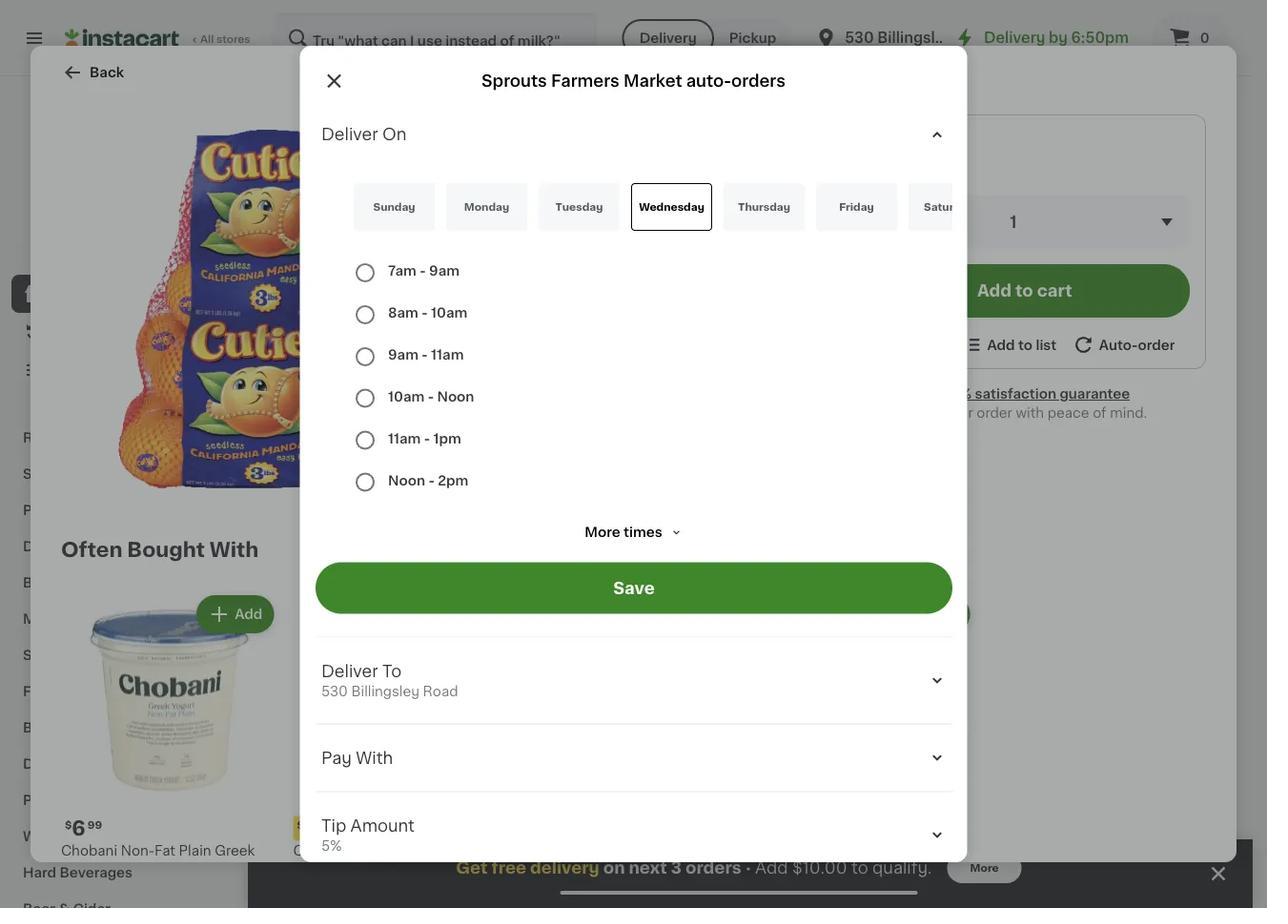 Task type: locate. For each thing, give the bounding box(es) containing it.
add to cart
[[978, 283, 1073, 299]]

1 vertical spatial 100%
[[935, 387, 972, 401]]

frozen link
[[11, 674, 232, 710]]

2 horizontal spatial greek
[[911, 844, 951, 857]]

all inside "view all (40+)" popup button
[[1032, 112, 1047, 125]]

1 deliver from the top
[[321, 126, 378, 143]]

0 vertical spatial auto-
[[687, 73, 732, 89]]

chobani up $10.00
[[758, 844, 814, 857]]

1 horizontal spatial 1
[[304, 819, 313, 839]]

None search field
[[273, 11, 598, 65]]

noon
[[437, 390, 474, 403], [388, 474, 425, 487]]

delivery inside treatment tracker modal dialog
[[530, 860, 600, 876]]

1 yogurt from the left
[[61, 863, 105, 876]]

delivery for delivery by 6:50pm
[[985, 31, 1046, 45]]

next
[[629, 860, 668, 876]]

lb right '$0.59'
[[516, 395, 526, 406]]

0 horizontal spatial method
[[483, 551, 537, 565]]

sprouts farmers market logo image left 4
[[386, 164, 411, 189]]

organic up ct
[[286, 758, 340, 772]]

all left (40+)
[[1032, 112, 1047, 125]]

yogurt inside chobani non-fat plain greek yogurt
[[61, 863, 105, 876]]

greek for chobani fat free strawberry greek style yogurt
[[293, 863, 334, 876]]

1 horizontal spatial with
[[356, 750, 393, 766]]

to down "vanilla"
[[852, 860, 869, 876]]

fat for chobani no fat vanilla greek yogurt
[[840, 844, 861, 857]]

1 vertical spatial deliver
[[321, 663, 378, 679]]

530 inside popup button
[[846, 31, 874, 45]]

1 horizontal spatial road
[[498, 616, 526, 626]]

0 vertical spatial view
[[995, 112, 1028, 125]]

2 horizontal spatial billingsley
[[878, 31, 954, 45]]

sprouts farmers market link
[[39, 99, 204, 206]]

satisfaction inside the 100% satisfaction guarantee place your order with peace of mind.
[[976, 387, 1057, 401]]

1 horizontal spatial non-
[[1095, 331, 1122, 341]]

0 vertical spatial fresh
[[286, 108, 345, 128]]

0 vertical spatial 1
[[1042, 395, 1046, 406]]

to left list
[[1019, 338, 1033, 352]]

1 horizontal spatial more
[[971, 863, 1000, 873]]

order for auto-order items set a schedule to receive this item regularly.
[[446, 108, 503, 128]]

0 vertical spatial 0
[[1201, 31, 1210, 45]]

this right adding
[[790, 768, 810, 779]]

1 vertical spatial more
[[971, 863, 1000, 873]]

1 horizontal spatial 10am
[[431, 306, 467, 320]]

fat right no
[[840, 844, 861, 857]]

monday tab
[[446, 183, 527, 231]]

deliver to 530 billingsley road
[[321, 663, 458, 698]]

organic cilantro image
[[504, 212, 550, 258]]

delivery address 530 billingsley road
[[418, 597, 534, 626]]

0 horizontal spatial fat
[[155, 844, 176, 857]]

farmers for sprouts farmers market
[[96, 190, 153, 203]]

billingsley for deliver to
[[351, 684, 419, 698]]

each up banana
[[335, 350, 372, 365]]

10am down (est.)
[[388, 390, 424, 403]]

530
[[846, 31, 874, 45], [418, 616, 439, 626], [321, 684, 348, 698]]

auto- inside auto-order items set a schedule to receive this item regularly.
[[386, 108, 446, 128]]

order inside the auto-order 'button'
[[1139, 338, 1176, 352]]

0 vertical spatial billingsley
[[878, 31, 954, 45]]

pay
[[321, 750, 352, 766]]

noon left '$0.59'
[[437, 390, 474, 403]]

0 horizontal spatial farmers
[[96, 190, 153, 203]]

market up prices
[[156, 190, 204, 203]]

2 vertical spatial sprouts
[[23, 467, 77, 481]]

0
[[1201, 31, 1210, 45], [297, 352, 311, 372]]

2 for every
[[428, 302, 437, 316]]

$ for 1
[[297, 820, 304, 830]]

0 horizontal spatial with
[[210, 540, 259, 560]]

sprouts farmers market auto-orders dialog
[[300, 46, 990, 878]]

0 horizontal spatial billingsley
[[351, 684, 419, 698]]

- down '9am - 11am'
[[428, 390, 434, 403]]

2 right every
[[428, 302, 437, 316]]

satisfaction for 100% satisfaction guarantee
[[80, 231, 144, 242]]

0 horizontal spatial market
[[156, 190, 204, 203]]

1 vertical spatial fresh
[[286, 490, 345, 510]]

0 vertical spatial guarantee
[[147, 231, 202, 242]]

fat inside chobani no fat vanilla greek yogurt
[[840, 844, 861, 857]]

$ inside $ 6 99
[[65, 820, 72, 830]]

yogurt down free
[[375, 863, 419, 876]]

2 all from the top
[[1032, 875, 1047, 888]]

organic up 6 99
[[1044, 331, 1087, 341]]

0 horizontal spatial chobani
[[61, 844, 117, 857]]

0 vertical spatial satisfaction
[[80, 231, 144, 242]]

chobani inside chobani fat free strawberry greek style yogurt
[[293, 844, 350, 857]]

tab list
[[315, 183, 990, 231]]

1 vertical spatial on
[[604, 860, 625, 876]]

1 vertical spatial method
[[769, 784, 810, 794]]

1 vertical spatial orders
[[686, 860, 742, 876]]

order inside by adding this auto-order to cart, you agree to recurring charges for this item to any valid payment method on file until you cancel. price shown is per unit.
[[841, 768, 869, 779]]

& left candy
[[76, 649, 87, 662]]

3 fat from the left
[[840, 844, 861, 857]]

1 vertical spatial auto-
[[1100, 338, 1139, 352]]

chobani down $ 6 99
[[61, 844, 117, 857]]

product group containing 1
[[293, 592, 510, 895]]

$0.59
[[475, 395, 506, 406]]

- right 8am
[[421, 306, 428, 320]]

2 vertical spatial this
[[608, 784, 627, 794]]

cart
[[1038, 283, 1073, 299]]

guarantee
[[147, 231, 202, 242], [1060, 387, 1131, 401]]

organic
[[288, 331, 331, 341], [1044, 331, 1087, 341], [286, 377, 340, 390], [1042, 377, 1095, 390], [288, 712, 331, 723], [286, 758, 340, 772], [598, 844, 651, 857]]

wednesday down ingredients "button"
[[639, 202, 704, 212]]

2 chobani from the left
[[293, 844, 350, 857]]

0 vertical spatial 10am
[[431, 306, 467, 320]]

$ inside $ 1 67
[[297, 820, 304, 830]]

farmers up store
[[96, 190, 153, 203]]

fresh vegetables
[[286, 490, 470, 510]]

road for deliver to
[[423, 684, 458, 698]]

0 vertical spatial beverages
[[23, 576, 96, 590]]

3 yogurt from the left
[[561, 863, 605, 876]]

auto- for total
[[386, 433, 433, 449]]

orders
[[732, 73, 786, 89], [686, 860, 742, 876]]

0 vertical spatial non-
[[1095, 331, 1122, 341]]

11am right the stock
[[388, 432, 421, 445]]

1 horizontal spatial 2
[[428, 302, 437, 316]]

1 horizontal spatial noon
[[437, 390, 474, 403]]

view inside "view all (40+)" popup button
[[995, 112, 1028, 125]]

0 vertical spatial this
[[558, 136, 583, 150]]

plain inside stonyfield organic whole milk plain yogurt
[[525, 863, 558, 876]]

guarantee inside button
[[147, 231, 202, 242]]

beverages link
[[11, 565, 232, 601]]

recipes
[[23, 431, 79, 445]]

sprouts up everyday
[[39, 190, 93, 203]]

wine link
[[11, 819, 232, 855]]

$3.99 love beets white wine & balsamic beets
[[853, 739, 1021, 791]]

list
[[1037, 338, 1057, 352]]

0 vertical spatial wine
[[973, 758, 1007, 772]]

sellers
[[339, 872, 412, 892]]

2 fresh from the top
[[286, 490, 345, 510]]

- left 2pm
[[428, 474, 434, 487]]

1 vertical spatial 10am
[[388, 390, 424, 403]]

on left next
[[604, 860, 625, 876]]

sprouts brands link
[[11, 456, 232, 492]]

method down adding
[[769, 784, 810, 794]]

farmers inside dialog
[[551, 73, 620, 89]]

view left (30+)
[[995, 875, 1028, 888]]

billingsley for delivery address
[[442, 616, 496, 626]]

1 / from the left
[[319, 395, 323, 406]]

& right meat
[[61, 612, 73, 626]]

& inside dairy & eggs link
[[63, 540, 74, 553]]

- for 10am
[[428, 390, 434, 403]]

delivery for delivery
[[640, 31, 697, 45]]

0 horizontal spatial more
[[585, 525, 620, 538]]

delivery left by
[[985, 31, 1046, 45]]

1 vertical spatial road
[[498, 616, 526, 626]]

seafood
[[76, 612, 134, 626]]

sprouts farmers market logo image up sprouts farmers market
[[80, 99, 164, 183]]

sprouts inside dialog
[[482, 73, 547, 89]]

road left by
[[958, 31, 996, 45]]

1 left 67
[[304, 819, 313, 839]]

100% inside button
[[49, 231, 78, 242]]

wine up hard
[[23, 830, 58, 843]]

$6.99 element
[[758, 816, 975, 841]]

guarantee up of
[[1060, 387, 1131, 401]]

road inside deliver to 530 billingsley road
[[423, 684, 458, 698]]

yogurt for chobani no fat vanilla greek yogurt
[[758, 863, 802, 876]]

10am - noon
[[388, 390, 474, 403]]

more times
[[585, 525, 662, 538]]

yogurt down stonyfield
[[561, 863, 605, 876]]

chobani for chobani no fat vanilla greek yogurt
[[758, 844, 814, 857]]

sprouts farmers market logo image
[[80, 99, 164, 183], [386, 164, 411, 189]]

more left times at the bottom of the page
[[585, 525, 620, 538]]

with right pay
[[356, 750, 393, 766]]

deliver left on
[[321, 126, 378, 143]]

auto-order items set a schedule to receive this item regularly.
[[386, 108, 682, 150]]

guarantee down prices
[[147, 231, 202, 242]]

- right 7am
[[420, 264, 426, 278]]

order for auto-order
[[1139, 338, 1176, 352]]

add inside treatment tracker modal dialog
[[756, 860, 789, 876]]

sprouts down recipes
[[23, 467, 77, 481]]

1 fat from the left
[[155, 844, 176, 857]]

all left (30+)
[[1032, 875, 1047, 888]]

beets down $3.99
[[888, 758, 928, 772]]

all inside view all (30+) popup button
[[1032, 875, 1047, 888]]

delivery down stonyfield
[[530, 860, 600, 876]]

beverages inside 'link'
[[23, 576, 96, 590]]

strawberry
[[411, 844, 484, 857]]

billingsley inside deliver to 530 billingsley road
[[351, 684, 419, 698]]

to inside button
[[1016, 283, 1034, 299]]

10am
[[431, 306, 467, 320], [388, 390, 424, 403]]

/ up 0.41
[[319, 395, 323, 406]]

auto- up blueberries
[[1100, 338, 1139, 352]]

0 horizontal spatial 11am
[[388, 432, 421, 445]]

method
[[483, 551, 537, 565], [769, 784, 810, 794]]

100% for 100% satisfaction guarantee
[[49, 231, 78, 242]]

price
[[449, 799, 476, 810]]

1 horizontal spatial /
[[509, 395, 514, 406]]

99 down foods
[[88, 820, 102, 830]]

yogurt inside stonyfield organic whole milk plain yogurt
[[561, 863, 605, 876]]

road
[[958, 31, 996, 45], [498, 616, 526, 626], [423, 684, 458, 698]]

order up schedule
[[446, 108, 503, 128]]

0 vertical spatial road
[[958, 31, 996, 45]]

2 view from the top
[[995, 875, 1028, 888]]

view for fresh fruit
[[995, 112, 1028, 125]]

file
[[829, 784, 845, 794]]

0 horizontal spatial plain
[[179, 844, 211, 857]]

noon up vegetables
[[388, 474, 425, 487]]

market inside sprouts farmers market link
[[156, 190, 204, 203]]

to up shown
[[482, 784, 492, 794]]

- for 8am
[[421, 306, 428, 320]]

2 item carousel region from the top
[[286, 481, 1215, 847]]

1 vertical spatial this
[[790, 768, 810, 779]]

order up blueberries
[[1139, 338, 1176, 352]]

greek
[[215, 844, 255, 857], [911, 844, 951, 857], [293, 863, 334, 876]]

auto- left 1pm
[[386, 433, 433, 449]]

/ right '$0.59'
[[509, 395, 514, 406]]

auto- up the file
[[812, 768, 841, 779]]

chobani inside chobani no fat vanilla greek yogurt
[[758, 844, 814, 857]]

organic up '$0.79'
[[286, 377, 340, 390]]

1 vertical spatial wednesday
[[418, 673, 481, 684]]

each inside $0.32 each (estimated) element
[[335, 350, 372, 365]]

delivery down weeks
[[442, 336, 485, 347]]

$ inside $ 2 organic celery 1 ct
[[290, 734, 297, 745]]

2 / from the left
[[509, 395, 514, 406]]

guarantee inside the 100% satisfaction guarantee place your order with peace of mind.
[[1060, 387, 1131, 401]]

deliver inside dropdown button
[[321, 126, 378, 143]]

4 yogurt from the left
[[758, 863, 802, 876]]

lb up 0.41
[[326, 395, 336, 406]]

$
[[290, 353, 297, 363], [290, 734, 297, 745], [65, 820, 72, 830], [297, 820, 304, 830]]

0 vertical spatial each
[[335, 350, 372, 365]]

6 inside item carousel "region"
[[1053, 352, 1066, 372]]

chobani inside chobani non-fat plain greek yogurt
[[61, 844, 117, 857]]

order for auto-order total
[[433, 433, 478, 449]]

satisfaction
[[80, 231, 144, 242], [976, 387, 1057, 401]]

thursday
[[738, 202, 790, 212]]

delivery inside delivery address 530 billingsley road
[[418, 597, 476, 611]]

wednesday inside "tab"
[[639, 202, 704, 212]]

container
[[1073, 395, 1125, 406]]

method inside by adding this auto-order to cart, you agree to recurring charges for this item to any valid payment method on file until you cancel. price shown is per unit.
[[769, 784, 810, 794]]

1 horizontal spatial farmers
[[551, 73, 620, 89]]

road inside delivery address 530 billingsley road
[[498, 616, 526, 626]]

0 horizontal spatial 99
[[88, 820, 102, 830]]

99 down organic non-gmo
[[1068, 353, 1083, 363]]

530 for deliver to
[[321, 684, 348, 698]]

auto- inside 'button'
[[1100, 338, 1139, 352]]

sprouts up auto-order items set a schedule to receive this item regularly.
[[482, 73, 547, 89]]

6 down prepared foods
[[72, 819, 86, 839]]

items right 4
[[431, 170, 469, 183]]

brands
[[80, 467, 129, 481]]

orders inside treatment tracker modal dialog
[[686, 860, 742, 876]]

product group
[[286, 168, 460, 446], [475, 168, 649, 446], [664, 168, 838, 431], [853, 168, 1027, 431], [1042, 168, 1215, 408], [286, 550, 460, 813], [475, 550, 649, 790], [664, 550, 838, 790], [853, 550, 1027, 826], [61, 592, 278, 895], [293, 592, 510, 895], [525, 592, 742, 895], [758, 592, 975, 908]]

9am
[[429, 264, 459, 278], [388, 348, 418, 361]]

0 vertical spatial delivery
[[442, 336, 485, 347]]

0 vertical spatial 530
[[846, 31, 874, 45]]

1 horizontal spatial 0
[[1201, 31, 1210, 45]]

1 left pint
[[1042, 395, 1046, 406]]

more for more times
[[585, 525, 620, 538]]

delivery by 6:50pm link
[[954, 27, 1130, 50]]

saturday
[[924, 202, 975, 212]]

fresh left fruit
[[286, 108, 345, 128]]

11am down the 'recurring delivery starts'
[[431, 348, 464, 361]]

everyday
[[57, 212, 108, 223]]

more inside button
[[971, 863, 1000, 873]]

total
[[482, 433, 520, 449]]

0 horizontal spatial guarantee
[[147, 231, 202, 242]]

saturday tab
[[909, 183, 990, 231]]

farmers
[[551, 73, 620, 89], [96, 190, 153, 203]]

pickup button
[[714, 19, 792, 57]]

with inside dropdown button
[[356, 750, 393, 766]]

fat inside chobani non-fat plain greek yogurt
[[155, 844, 176, 857]]

deliver inside deliver to 530 billingsley road
[[321, 663, 378, 679]]

0 vertical spatial noon
[[437, 390, 474, 403]]

deliver for deliver to 530 billingsley road
[[321, 663, 378, 679]]

1 vertical spatial sprouts
[[39, 190, 93, 203]]

beverages down wine link
[[60, 866, 133, 880]]

tip
[[479, 712, 497, 725]]

chobani no fat vanilla greek yogurt
[[758, 844, 951, 876]]

instacart logo image
[[65, 27, 179, 50]]

1 horizontal spatial auto-
[[812, 768, 841, 779]]

100% inside the 100% satisfaction guarantee place your order with peace of mind.
[[935, 387, 972, 401]]

1 vertical spatial you
[[386, 799, 406, 810]]

fresh
[[286, 108, 345, 128], [286, 490, 345, 510]]

each
[[335, 350, 372, 365], [357, 411, 383, 421]]

0 horizontal spatial wine
[[23, 830, 58, 843]]

0 horizontal spatial delivery
[[442, 336, 485, 347]]

satisfaction for 100% satisfaction guarantee place your order with peace of mind.
[[976, 387, 1057, 401]]

delivery left tip at bottom left
[[418, 712, 476, 725]]

this right receive
[[558, 136, 583, 150]]

0 vertical spatial deliver
[[321, 126, 378, 143]]

& for dairy
[[63, 540, 74, 553]]

0 horizontal spatial 2
[[297, 733, 310, 753]]

530 for delivery address
[[418, 616, 439, 626]]

0 horizontal spatial 530
[[321, 684, 348, 698]]

delivery button
[[623, 19, 714, 57]]

buy
[[53, 325, 80, 339]]

fresh down many
[[286, 490, 345, 510]]

1 vertical spatial billingsley
[[442, 616, 496, 626]]

/ inside button
[[509, 395, 514, 406]]

organic up next
[[598, 844, 651, 857]]

- down 'recurring'
[[422, 348, 428, 361]]

$ inside $ 0
[[290, 353, 297, 363]]

$ 0
[[290, 352, 311, 372]]

deliver for deliver on
[[321, 126, 378, 143]]

on inside treatment tracker modal dialog
[[604, 860, 625, 876]]

road for delivery address
[[498, 616, 526, 626]]

candy
[[90, 649, 136, 662]]

per
[[527, 799, 545, 810]]

each up the stock
[[357, 411, 383, 421]]

order up 2pm
[[433, 433, 478, 449]]

you up cancel.
[[426, 784, 446, 794]]

1 horizontal spatial 530
[[418, 616, 439, 626]]

delivery inside button
[[640, 31, 697, 45]]

greek inside chobani no fat vanilla greek yogurt
[[911, 844, 951, 857]]

delivery by 6:50pm
[[985, 31, 1130, 45]]

treatment tracker modal dialog
[[248, 840, 1254, 908]]

1 vertical spatial guarantee
[[1060, 387, 1131, 401]]

fresh for fresh fruit
[[286, 108, 345, 128]]

auto- for orders
[[687, 73, 732, 89]]

$0.59 / lb button
[[475, 168, 649, 446]]

1 horizontal spatial delivery
[[530, 860, 600, 876]]

$ for 6
[[65, 820, 72, 830]]

to left receive
[[488, 136, 502, 150]]

market for sprouts farmers market
[[156, 190, 204, 203]]

greek inside chobani fat free strawberry greek style yogurt
[[293, 863, 334, 876]]

1 vertical spatial each
[[357, 411, 383, 421]]

1 vertical spatial 2
[[297, 733, 310, 753]]

item left any
[[630, 784, 654, 794]]

7am
[[388, 264, 416, 278]]

method up the address
[[483, 551, 537, 565]]

organic inside organic blueberries 1 pint container
[[1042, 377, 1095, 390]]

0 horizontal spatial you
[[386, 799, 406, 810]]

1 vertical spatial item
[[630, 784, 654, 794]]

- left 1pm
[[424, 432, 430, 445]]

$ 2 organic celery 1 ct
[[286, 733, 387, 788]]

6:50pm
[[1072, 31, 1130, 45]]

10am up the 'recurring delivery starts'
[[431, 306, 467, 320]]

road down the address
[[498, 616, 526, 626]]

order inside auto-order items set a schedule to receive this item regularly.
[[446, 108, 503, 128]]

non- inside chobani non-fat plain greek yogurt
[[121, 844, 155, 857]]

chobani non-fat plain greek yogurt
[[61, 844, 255, 876]]

auto- inside dialog
[[687, 73, 732, 89]]

thursday tab
[[724, 183, 805, 231]]

to inside auto-order items set a schedule to receive this item regularly.
[[488, 136, 502, 150]]

1 horizontal spatial wednesday
[[639, 202, 704, 212]]

/
[[319, 395, 323, 406], [509, 395, 514, 406]]

0 horizontal spatial 9am
[[388, 348, 418, 361]]

this inside auto-order items set a schedule to receive this item regularly.
[[558, 136, 583, 150]]

0 horizontal spatial satisfaction
[[80, 231, 144, 242]]

1 chobani from the left
[[61, 844, 117, 857]]

$ up '$0.79'
[[290, 353, 297, 363]]

beverages
[[23, 576, 96, 590], [60, 866, 133, 880]]

$ down prepared foods
[[65, 820, 72, 830]]

1 all from the top
[[1032, 112, 1047, 125]]

2 yogurt from the left
[[375, 863, 419, 876]]

auto-order button
[[1072, 333, 1176, 357]]

$ left 67
[[297, 820, 304, 830]]

delivery tip
[[418, 712, 497, 725]]

road up delivery tip
[[423, 684, 458, 698]]

2 inside $ 2 organic celery 1 ct
[[297, 733, 310, 753]]

a
[[412, 136, 420, 150]]

satisfaction down everyday store prices
[[80, 231, 144, 242]]

service type group
[[623, 19, 792, 57]]

2 fat from the left
[[353, 844, 374, 857]]

& right white
[[1010, 758, 1021, 772]]

items up receive
[[508, 108, 567, 128]]

more inside button
[[585, 525, 620, 538]]

stonyfield organic whole milk plain yogurt
[[525, 844, 727, 876]]

$ for 2
[[290, 734, 297, 745]]

0 horizontal spatial auto-
[[687, 73, 732, 89]]

lb
[[326, 395, 336, 406], [516, 395, 526, 406], [345, 411, 354, 421]]

yogurt inside chobani no fat vanilla greek yogurt
[[758, 863, 802, 876]]

yogurt right the •
[[758, 863, 802, 876]]

1 vertical spatial all
[[1032, 875, 1047, 888]]

0.41
[[321, 411, 342, 421]]

wednesday inside auto-order more items dialog
[[418, 673, 481, 684]]

0 vertical spatial orders
[[732, 73, 786, 89]]

- inside dialog
[[559, 673, 564, 684]]

market inside sprouts farmers market auto-orders dialog
[[624, 73, 683, 89]]

6
[[1053, 352, 1066, 372], [72, 819, 86, 839]]

& inside $3.99 love beets white wine & balsamic beets
[[1010, 758, 1021, 772]]

0 horizontal spatial 0
[[297, 352, 311, 372]]

2 vertical spatial 530
[[321, 684, 348, 698]]

peace
[[1048, 406, 1090, 420]]

& inside meat & seafood link
[[61, 612, 73, 626]]

item carousel region
[[286, 99, 1215, 466], [286, 481, 1215, 847]]

plain down prepared foods link
[[179, 844, 211, 857]]

0 horizontal spatial this
[[558, 136, 583, 150]]

0 vertical spatial with
[[210, 540, 259, 560]]

$ 1 67
[[297, 819, 328, 839]]

0 horizontal spatial non-
[[121, 844, 155, 857]]

orders down the milk
[[686, 860, 742, 876]]

1 horizontal spatial item
[[630, 784, 654, 794]]

2 deliver from the top
[[321, 663, 378, 679]]

0 vertical spatial item carousel region
[[286, 99, 1215, 466]]

$3.99
[[901, 739, 940, 753]]

chobani for chobani fat free strawberry greek style yogurt
[[293, 844, 350, 857]]

0 horizontal spatial 100%
[[49, 231, 78, 242]]

each inside organic banana $0.79 / lb about 0.41 lb each
[[357, 411, 383, 421]]

wednesday tab
[[631, 183, 712, 231]]

lb right 0.41
[[345, 411, 354, 421]]

530 inside deliver to 530 billingsley road
[[321, 684, 348, 698]]

1 vertical spatial with
[[356, 750, 393, 766]]

1 horizontal spatial on
[[813, 784, 826, 794]]

main content
[[248, 76, 1254, 908]]

sprouts farmers market
[[39, 190, 204, 203]]

farmers for sprouts farmers market auto-orders
[[551, 73, 620, 89]]

bought
[[127, 540, 205, 560]]

every 2 weeks
[[386, 302, 484, 316]]

back button
[[61, 61, 124, 84]]

1 horizontal spatial sprouts farmers market logo image
[[386, 164, 411, 189]]

deliver
[[321, 126, 378, 143], [321, 663, 378, 679]]

all for best sellers
[[1032, 875, 1047, 888]]

satisfaction inside button
[[80, 231, 144, 242]]

non- inside item carousel "region"
[[1095, 331, 1122, 341]]

on left the file
[[813, 784, 826, 794]]

billingsley inside delivery address 530 billingsley road
[[442, 616, 496, 626]]

& for snacks
[[76, 649, 87, 662]]

tab list containing sunday
[[315, 183, 990, 231]]

& inside snacks & candy 'link'
[[76, 649, 87, 662]]

0 vertical spatial on
[[813, 784, 826, 794]]

items inside auto-order items set a schedule to receive this item regularly.
[[508, 108, 567, 128]]

organic up pint
[[1042, 377, 1095, 390]]

farmers up auto-order items set a schedule to receive this item regularly.
[[551, 73, 620, 89]]

wine right white
[[973, 758, 1007, 772]]

free
[[378, 844, 407, 857]]

order up until
[[841, 768, 869, 779]]

3 chobani from the left
[[758, 844, 814, 857]]

unit.
[[547, 799, 570, 810]]

0 horizontal spatial greek
[[215, 844, 255, 857]]

view inside view all (30+) popup button
[[995, 875, 1028, 888]]

auto- for items
[[386, 108, 446, 128]]

1 horizontal spatial market
[[624, 73, 683, 89]]

2 horizontal spatial lb
[[516, 395, 526, 406]]

to inside 'button'
[[1019, 338, 1033, 352]]

1 vertical spatial market
[[156, 190, 204, 203]]

read
[[458, 217, 494, 230]]

item left regularly.
[[586, 136, 616, 150]]

1 view from the top
[[995, 112, 1028, 125]]

greek inside chobani non-fat plain greek yogurt
[[215, 844, 255, 857]]

1 item carousel region from the top
[[286, 99, 1215, 466]]

product group containing 2
[[286, 550, 460, 813]]

organic blueberries 1 pint container
[[1042, 377, 1175, 406]]

1 fresh from the top
[[286, 108, 345, 128]]



Task type: vqa. For each thing, say whether or not it's contained in the screenshot.
Stonyfield
yes



Task type: describe. For each thing, give the bounding box(es) containing it.
1 horizontal spatial this
[[608, 784, 627, 794]]

bakery link
[[11, 710, 232, 746]]

auto-order total
[[386, 433, 520, 449]]

orders inside dialog
[[732, 73, 786, 89]]

•
[[746, 860, 752, 876]]

between
[[484, 673, 530, 684]]

/ inside organic banana $0.79 / lb about 0.41 lb each
[[319, 395, 323, 406]]

item carousel region containing fresh fruit
[[286, 99, 1215, 466]]

snacks & candy
[[23, 649, 136, 662]]

more button
[[948, 853, 1022, 883]]

organic inside organic banana $0.79 / lb about 0.41 lb each
[[286, 377, 340, 390]]

1 vertical spatial 9am
[[388, 348, 418, 361]]

0 vertical spatial you
[[426, 784, 446, 794]]

payment method
[[418, 551, 537, 565]]

friday tab
[[816, 183, 897, 231]]

organic inside stonyfield organic whole milk plain yogurt
[[598, 844, 651, 857]]

back
[[90, 66, 124, 79]]

organic inside $ 2 organic celery 1 ct
[[286, 758, 340, 772]]

sprouts farmers market logo image inside sprouts farmers market link
[[80, 99, 164, 183]]

1 horizontal spatial 11am
[[431, 348, 464, 361]]

add inside 'button'
[[988, 338, 1016, 352]]

chobani for chobani non-fat plain greek yogurt
[[61, 844, 117, 857]]

it
[[84, 325, 93, 339]]

item carousel region containing fresh vegetables
[[286, 481, 1215, 847]]

auto-order more items dialog
[[371, 46, 897, 862]]

to left cart, on the bottom left of page
[[386, 784, 397, 794]]

free
[[492, 860, 527, 876]]

product group containing 0
[[286, 168, 460, 446]]

1 vertical spatial beets
[[917, 778, 957, 791]]

address
[[479, 597, 534, 611]]

0 horizontal spatial 6
[[72, 819, 86, 839]]

$1.67 original price: $1.79 element
[[293, 816, 510, 841]]

7am - 9am
[[388, 264, 459, 278]]

fat inside chobani fat free strawberry greek style yogurt
[[353, 844, 374, 857]]

99 inside 6 99
[[1068, 353, 1083, 363]]

monday
[[464, 202, 509, 212]]

stonyfield organic whole milk plain yogurt button
[[525, 592, 742, 895]]

celery
[[343, 758, 387, 772]]

0 button
[[1152, 15, 1231, 61]]

& for meat
[[61, 612, 73, 626]]

dairy
[[23, 540, 60, 553]]

1 horizontal spatial lb
[[345, 411, 354, 421]]

2 vertical spatial 1
[[304, 819, 313, 839]]

on inside by adding this auto-order to cart, you agree to recurring charges for this item to any valid payment method on file until you cancel. price shown is per unit.
[[813, 784, 826, 794]]

each (est.)
[[335, 350, 417, 365]]

agree
[[449, 784, 479, 794]]

eggs
[[78, 540, 112, 553]]

cancel.
[[408, 799, 446, 810]]

- for 7am
[[420, 264, 426, 278]]

add button inside auto-order more items dialog
[[854, 549, 882, 568]]

view for best sellers
[[995, 875, 1028, 888]]

beverages inside "link"
[[60, 866, 133, 880]]

sprouts cage free large brown grade a eggs image
[[558, 212, 603, 258]]

best
[[286, 872, 335, 892]]

regularly.
[[620, 136, 682, 150]]

$0.32 each (estimated) element
[[286, 349, 460, 374]]

mandarins bag image
[[397, 212, 443, 258]]

delivery for delivery address 530 billingsley road
[[418, 597, 476, 611]]

100% for 100% satisfaction guarantee place your order with peace of mind.
[[935, 387, 972, 401]]

product group containing $3.99 love beets white wine & balsamic beets
[[853, 550, 1027, 826]]

organic banana $0.79 / lb about 0.41 lb each
[[286, 377, 393, 421]]

0 horizontal spatial items
[[431, 170, 469, 183]]

$0.59 / lb
[[475, 395, 526, 406]]

organic banana image
[[451, 212, 497, 258]]

recurring
[[386, 336, 439, 347]]

sunday
[[373, 202, 415, 212]]

guarantee for 100% satisfaction guarantee place your order with peace of mind.
[[1060, 387, 1131, 401]]

2 horizontal spatial this
[[790, 768, 810, 779]]

- for 9am
[[422, 348, 428, 361]]

milk
[[700, 844, 727, 857]]

guarantee for 100% satisfaction guarantee
[[147, 231, 202, 242]]

every
[[386, 302, 425, 316]]

add inside auto-order more items dialog
[[854, 551, 882, 565]]

snacks & candy link
[[11, 637, 232, 674]]

tuesday tab
[[539, 183, 620, 231]]

market for sprouts farmers market auto-orders
[[624, 73, 683, 89]]

1 vertical spatial noon
[[388, 474, 425, 487]]

to inside treatment tracker modal dialog
[[852, 860, 869, 876]]

0 inside button
[[1201, 31, 1210, 45]]

9am - 11am
[[388, 348, 464, 361]]

add to list button
[[960, 333, 1057, 357]]

organic up pay
[[288, 712, 331, 723]]

many
[[305, 430, 336, 440]]

530 billingsley road
[[846, 31, 996, 45]]

fat for chobani non-fat plain greek yogurt
[[155, 844, 176, 857]]

3pm
[[533, 673, 557, 684]]

0 horizontal spatial lb
[[326, 395, 336, 406]]

add to list
[[988, 338, 1057, 352]]

greek for chobani non-fat plain greek yogurt
[[215, 844, 255, 857]]

amount
[[350, 818, 415, 834]]

delivery inside auto-order more items dialog
[[442, 336, 485, 347]]

(est.)
[[376, 350, 417, 365]]

wine inside $3.99 love beets white wine & balsamic beets
[[973, 758, 1007, 772]]

for
[[591, 784, 605, 794]]

sprouts for sprouts farmers market
[[39, 190, 93, 203]]

delivery for delivery tip
[[418, 712, 476, 725]]

greek for chobani no fat vanilla greek yogurt
[[911, 844, 951, 857]]

deliver on
[[321, 126, 406, 143]]

meat & seafood
[[23, 612, 134, 626]]

wednesday for wednesday
[[639, 202, 704, 212]]

save
[[613, 580, 655, 596]]

$ for 0
[[290, 353, 297, 363]]

balsamic
[[853, 778, 914, 791]]

auto- for order
[[812, 768, 841, 779]]

1 inside $ 2 organic celery 1 ct
[[286, 777, 291, 788]]

of
[[1093, 406, 1107, 420]]

valid
[[692, 784, 716, 794]]

all for fresh fruit
[[1032, 112, 1047, 125]]

hard beverages
[[23, 866, 133, 880]]

to left any
[[656, 784, 667, 794]]

hard
[[23, 866, 56, 880]]

sprouts for sprouts farmers market auto-orders
[[482, 73, 547, 89]]

item inside by adding this auto-order to cart, you agree to recurring charges for this item to any valid payment method on file until you cancel. price shown is per unit.
[[630, 784, 654, 794]]

ingredients ingredients: mandarins read more
[[458, 178, 612, 230]]

view all (30+)
[[995, 875, 1088, 888]]

fresh for fresh vegetables
[[286, 490, 345, 510]]

1 vertical spatial wine
[[23, 830, 58, 843]]

prices
[[141, 212, 175, 223]]

get
[[456, 860, 488, 876]]

main content containing fresh fruit
[[248, 76, 1254, 908]]

ct
[[293, 777, 304, 788]]

plain inside chobani non-fat plain greek yogurt
[[179, 844, 211, 857]]

meat
[[23, 612, 58, 626]]

banana
[[343, 377, 393, 390]]

whole
[[655, 844, 697, 857]]

pint
[[1049, 395, 1070, 406]]

yogurt for chobani non-fat plain greek yogurt
[[61, 863, 105, 876]]

yogurt for stonyfield organic whole milk plain yogurt
[[561, 863, 605, 876]]

auto-order
[[1100, 338, 1176, 352]]

stock
[[350, 430, 381, 440]]

0 vertical spatial beets
[[888, 758, 928, 772]]

$5.99 element
[[853, 349, 1027, 374]]

non- for fat
[[121, 844, 155, 857]]

add inside button
[[978, 283, 1012, 299]]

(40+)
[[1051, 112, 1088, 125]]

tuesday
[[555, 202, 603, 212]]

4 items
[[418, 170, 469, 183]]

meat & seafood link
[[11, 601, 232, 637]]

1pm
[[433, 432, 461, 445]]

- for 11am
[[424, 432, 430, 445]]

2 for $
[[297, 733, 310, 753]]

prepared
[[23, 794, 86, 807]]

more for more
[[971, 863, 1000, 873]]

road inside popup button
[[958, 31, 996, 45]]

4
[[418, 170, 428, 183]]

billingsley inside popup button
[[878, 31, 954, 45]]

your
[[943, 406, 974, 420]]

dairy & eggs
[[23, 540, 112, 553]]

often
[[61, 540, 123, 560]]

lb inside button
[[516, 395, 526, 406]]

with
[[1016, 406, 1045, 420]]

friday
[[839, 202, 874, 212]]

bakery
[[23, 721, 71, 735]]

buy it again link
[[11, 313, 232, 351]]

item inside auto-order items set a schedule to receive this item regularly.
[[586, 136, 616, 150]]

fresh fruit
[[286, 108, 399, 128]]

sprouts farmers market logo image inside auto-order more items dialog
[[386, 164, 411, 189]]

1 vertical spatial 11am
[[388, 432, 421, 445]]

1 inside organic blueberries 1 pint container
[[1042, 395, 1046, 406]]

(30+)
[[1051, 875, 1088, 888]]

sprouts for sprouts brands
[[23, 467, 77, 481]]

wednesday for wednesday between 3pm - 5pm
[[418, 673, 481, 684]]

$1.79
[[336, 825, 369, 838]]

all stores
[[200, 34, 251, 44]]

adding
[[751, 768, 787, 779]]

non- for gmo
[[1095, 331, 1122, 341]]

more times button
[[315, 513, 953, 551]]

white
[[931, 758, 970, 772]]

- for noon
[[428, 474, 434, 487]]

1 horizontal spatial 9am
[[429, 264, 459, 278]]

all
[[200, 34, 214, 44]]

view all (40+) button
[[988, 99, 1109, 137]]

99 inside $ 6 99
[[88, 820, 102, 830]]

love
[[853, 758, 885, 772]]

sunday tab
[[353, 183, 435, 231]]

organic up $ 0
[[288, 331, 331, 341]]

sprouts farmers market auto-orders
[[482, 73, 786, 89]]

tip
[[321, 818, 346, 834]]

tab list inside sprouts farmers market auto-orders dialog
[[315, 183, 990, 231]]

pay with
[[321, 750, 393, 766]]

tip amount 5%
[[321, 818, 415, 852]]

order inside the 100% satisfaction guarantee place your order with peace of mind.
[[977, 406, 1013, 420]]

ingredients
[[458, 178, 537, 192]]

yogurt inside chobani fat free strawberry greek style yogurt
[[375, 863, 419, 876]]

0 vertical spatial method
[[483, 551, 537, 565]]

11am - 1pm
[[388, 432, 461, 445]]

pay with button
[[315, 724, 953, 791]]



